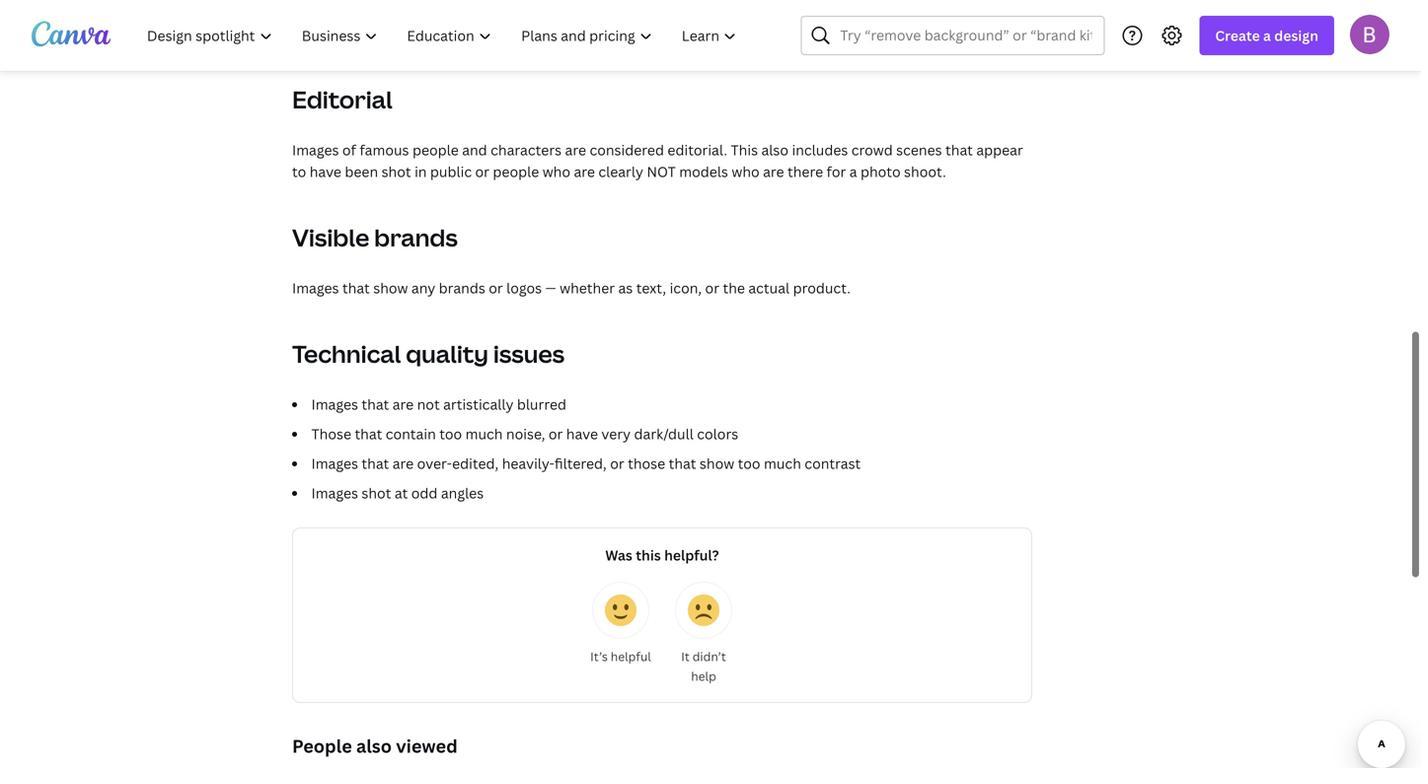 Task type: vqa. For each thing, say whether or not it's contained in the screenshot.
the clearly in the top of the page
yes



Task type: describe. For each thing, give the bounding box(es) containing it.
edited,
[[452, 454, 499, 473]]

that inside images of famous people and characters are considered editorial. this also includes crowd scenes that appear to have been shot in public or people who are clearly not models who are there for a photo shoot.
[[946, 141, 973, 159]]

or left those
[[610, 454, 624, 473]]

are left there
[[763, 162, 784, 181]]

those
[[311, 425, 351, 444]]

contain
[[386, 425, 436, 444]]

appear
[[976, 141, 1023, 159]]

create a design
[[1215, 26, 1319, 45]]

technical quality issues
[[292, 338, 565, 370]]

0 horizontal spatial people
[[412, 141, 459, 159]]

issues
[[493, 338, 565, 370]]

noise,
[[506, 425, 545, 444]]

artistically
[[443, 395, 514, 414]]

visible
[[292, 222, 369, 254]]

that for images that are not artistically blurred
[[362, 395, 389, 414]]

bob builder image
[[1350, 15, 1390, 54]]

angles
[[441, 484, 484, 503]]

not
[[647, 162, 676, 181]]

and
[[462, 141, 487, 159]]

that for those that contain too much noise, or have very dark/dull colors
[[355, 425, 382, 444]]

1 horizontal spatial have
[[566, 425, 598, 444]]

at
[[395, 484, 408, 503]]

are left "clearly"
[[574, 162, 595, 181]]

logos
[[506, 279, 542, 298]]

very
[[601, 425, 631, 444]]

famous
[[360, 141, 409, 159]]

as
[[618, 279, 633, 298]]

to
[[292, 162, 306, 181]]

whether
[[560, 279, 615, 298]]

contrast
[[805, 454, 861, 473]]

Try "remove background" or "brand kit" search field
[[840, 17, 1092, 54]]

considered
[[590, 141, 664, 159]]

those
[[628, 454, 665, 473]]

the
[[723, 279, 745, 298]]

text,
[[636, 279, 666, 298]]

over-
[[417, 454, 452, 473]]

are right characters
[[565, 141, 586, 159]]

public
[[430, 162, 472, 181]]

0 horizontal spatial much
[[465, 425, 503, 444]]

of
[[342, 141, 356, 159]]

a inside images of famous people and characters are considered editorial. this also includes crowd scenes that appear to have been shot in public or people who are clearly not models who are there for a photo shoot.
[[849, 162, 857, 181]]

that down dark/dull
[[669, 454, 696, 473]]

a inside dropdown button
[[1263, 26, 1271, 45]]

design
[[1274, 26, 1319, 45]]

😔 image
[[688, 595, 719, 627]]

1 who from the left
[[543, 162, 570, 181]]

blurred
[[517, 395, 567, 414]]

1 horizontal spatial much
[[764, 454, 801, 473]]

been
[[345, 162, 378, 181]]

viewed
[[396, 735, 458, 759]]

clearly
[[598, 162, 643, 181]]

people also viewed
[[292, 735, 458, 759]]

images shot at odd angles
[[311, 484, 484, 503]]

it's helpful
[[590, 649, 651, 665]]

this
[[636, 546, 661, 565]]

didn't
[[693, 649, 726, 665]]

top level navigation element
[[134, 16, 753, 55]]

images for images that show any brands or logos — whether as text, icon, or the actual product.
[[292, 279, 339, 298]]

editorial
[[292, 83, 393, 115]]

2 who from the left
[[732, 162, 760, 181]]

that for images that are over-edited, heavily-filtered, or those that show too much contrast
[[362, 454, 389, 473]]

editorial.
[[668, 141, 727, 159]]

1 vertical spatial also
[[356, 735, 392, 759]]

images of famous people and characters are considered editorial. this also includes crowd scenes that appear to have been shot in public or people who are clearly not models who are there for a photo shoot.
[[292, 141, 1023, 181]]



Task type: locate. For each thing, give the bounding box(es) containing it.
are
[[565, 141, 586, 159], [574, 162, 595, 181], [763, 162, 784, 181], [393, 395, 414, 414], [393, 454, 414, 473]]

crowd
[[851, 141, 893, 159]]

also right 'people'
[[356, 735, 392, 759]]

images for images that are over-edited, heavily-filtered, or those that show too much contrast
[[311, 454, 358, 473]]

scenes
[[896, 141, 942, 159]]

that up images shot at odd angles
[[362, 454, 389, 473]]

that right scenes on the right top
[[946, 141, 973, 159]]

images
[[292, 141, 339, 159], [292, 279, 339, 298], [311, 395, 358, 414], [311, 454, 358, 473], [311, 484, 358, 503]]

have right the to
[[310, 162, 341, 181]]

much down artistically at the left of page
[[465, 425, 503, 444]]

who
[[543, 162, 570, 181], [732, 162, 760, 181]]

shot left the at
[[362, 484, 391, 503]]

colors
[[697, 425, 738, 444]]

brands
[[374, 222, 458, 254], [439, 279, 485, 298]]

or left the
[[705, 279, 720, 298]]

was this helpful?
[[605, 546, 719, 565]]

1 horizontal spatial who
[[732, 162, 760, 181]]

visible brands
[[292, 222, 458, 254]]

or left logos
[[489, 279, 503, 298]]

are up the at
[[393, 454, 414, 473]]

actual
[[748, 279, 790, 298]]

1 horizontal spatial people
[[493, 162, 539, 181]]

a left 'design'
[[1263, 26, 1271, 45]]

that up 'contain'
[[362, 395, 389, 414]]

dark/dull
[[634, 425, 694, 444]]

a
[[1263, 26, 1271, 45], [849, 162, 857, 181]]

0 horizontal spatial have
[[310, 162, 341, 181]]

images that show any brands or logos — whether as text, icon, or the actual product.
[[292, 279, 851, 298]]

brands up any
[[374, 222, 458, 254]]

photo
[[861, 162, 901, 181]]

filtered,
[[555, 454, 607, 473]]

images for images that are not artistically blurred
[[311, 395, 358, 414]]

1 horizontal spatial show
[[700, 454, 734, 473]]

it
[[681, 649, 690, 665]]

also
[[761, 141, 789, 159], [356, 735, 392, 759]]

or down 'and'
[[475, 162, 490, 181]]

1 vertical spatial brands
[[439, 279, 485, 298]]

1 vertical spatial people
[[493, 162, 539, 181]]

1 vertical spatial much
[[764, 454, 801, 473]]

who down this
[[732, 162, 760, 181]]

quality
[[406, 338, 489, 370]]

helpful?
[[664, 546, 719, 565]]

0 vertical spatial much
[[465, 425, 503, 444]]

helpful
[[611, 649, 651, 665]]

icon,
[[670, 279, 702, 298]]

1 vertical spatial show
[[700, 454, 734, 473]]

shoot.
[[904, 162, 946, 181]]

there
[[788, 162, 823, 181]]

have inside images of famous people and characters are considered editorial. this also includes crowd scenes that appear to have been shot in public or people who are clearly not models who are there for a photo shoot.
[[310, 162, 341, 181]]

that
[[946, 141, 973, 159], [342, 279, 370, 298], [362, 395, 389, 414], [355, 425, 382, 444], [362, 454, 389, 473], [669, 454, 696, 473]]

was
[[605, 546, 633, 565]]

too down the images that are not artistically blurred at bottom
[[439, 425, 462, 444]]

0 horizontal spatial also
[[356, 735, 392, 759]]

0 vertical spatial also
[[761, 141, 789, 159]]

models
[[679, 162, 728, 181]]

1 horizontal spatial a
[[1263, 26, 1271, 45]]

much left contrast
[[764, 454, 801, 473]]

create
[[1215, 26, 1260, 45]]

who down characters
[[543, 162, 570, 181]]

0 horizontal spatial who
[[543, 162, 570, 181]]

that for images that show any brands or logos — whether as text, icon, or the actual product.
[[342, 279, 370, 298]]

1 horizontal spatial also
[[761, 141, 789, 159]]

images that are not artistically blurred
[[311, 395, 567, 414]]

shot
[[382, 162, 411, 181], [362, 484, 391, 503]]

images that are over-edited, heavily-filtered, or those that show too much contrast
[[311, 454, 861, 473]]

images for images of famous people and characters are considered editorial. this also includes crowd scenes that appear to have been shot in public or people who are clearly not models who are there for a photo shoot.
[[292, 141, 339, 159]]

0 horizontal spatial show
[[373, 279, 408, 298]]

have
[[310, 162, 341, 181], [566, 425, 598, 444]]

1 vertical spatial have
[[566, 425, 598, 444]]

🙂 image
[[605, 595, 637, 627]]

too
[[439, 425, 462, 444], [738, 454, 761, 473]]

create a design button
[[1200, 16, 1334, 55]]

odd
[[411, 484, 438, 503]]

people down characters
[[493, 162, 539, 181]]

or
[[475, 162, 490, 181], [489, 279, 503, 298], [705, 279, 720, 298], [549, 425, 563, 444], [610, 454, 624, 473]]

a right for
[[849, 162, 857, 181]]

1 vertical spatial too
[[738, 454, 761, 473]]

0 vertical spatial have
[[310, 162, 341, 181]]

also inside images of famous people and characters are considered editorial. this also includes crowd scenes that appear to have been shot in public or people who are clearly not models who are there for a photo shoot.
[[761, 141, 789, 159]]

this
[[731, 141, 758, 159]]

help
[[691, 669, 716, 685]]

are left not
[[393, 395, 414, 414]]

0 vertical spatial too
[[439, 425, 462, 444]]

show left any
[[373, 279, 408, 298]]

show down colors
[[700, 454, 734, 473]]

—
[[545, 279, 556, 298]]

people up in
[[412, 141, 459, 159]]

technical
[[292, 338, 401, 370]]

not
[[417, 395, 440, 414]]

0 vertical spatial people
[[412, 141, 459, 159]]

heavily-
[[502, 454, 555, 473]]

1 vertical spatial shot
[[362, 484, 391, 503]]

or inside images of famous people and characters are considered editorial. this also includes crowd scenes that appear to have been shot in public or people who are clearly not models who are there for a photo shoot.
[[475, 162, 490, 181]]

also right this
[[761, 141, 789, 159]]

0 horizontal spatial too
[[439, 425, 462, 444]]

it didn't help
[[681, 649, 726, 685]]

show
[[373, 279, 408, 298], [700, 454, 734, 473]]

brands right any
[[439, 279, 485, 298]]

that right those
[[355, 425, 382, 444]]

0 horizontal spatial a
[[849, 162, 857, 181]]

too down colors
[[738, 454, 761, 473]]

0 vertical spatial shot
[[382, 162, 411, 181]]

for
[[827, 162, 846, 181]]

product.
[[793, 279, 851, 298]]

1 horizontal spatial too
[[738, 454, 761, 473]]

includes
[[792, 141, 848, 159]]

0 vertical spatial brands
[[374, 222, 458, 254]]

0 vertical spatial a
[[1263, 26, 1271, 45]]

characters
[[491, 141, 562, 159]]

those that contain too much noise, or have very dark/dull colors
[[311, 425, 738, 444]]

it's
[[590, 649, 608, 665]]

or right noise,
[[549, 425, 563, 444]]

people
[[292, 735, 352, 759]]

people
[[412, 141, 459, 159], [493, 162, 539, 181]]

shot left in
[[382, 162, 411, 181]]

images for images shot at odd angles
[[311, 484, 358, 503]]

that down visible brands
[[342, 279, 370, 298]]

much
[[465, 425, 503, 444], [764, 454, 801, 473]]

have up filtered,
[[566, 425, 598, 444]]

shot inside images of famous people and characters are considered editorial. this also includes crowd scenes that appear to have been shot in public or people who are clearly not models who are there for a photo shoot.
[[382, 162, 411, 181]]

1 vertical spatial a
[[849, 162, 857, 181]]

any
[[411, 279, 435, 298]]

in
[[415, 162, 427, 181]]

0 vertical spatial show
[[373, 279, 408, 298]]

images inside images of famous people and characters are considered editorial. this also includes crowd scenes that appear to have been shot in public or people who are clearly not models who are there for a photo shoot.
[[292, 141, 339, 159]]



